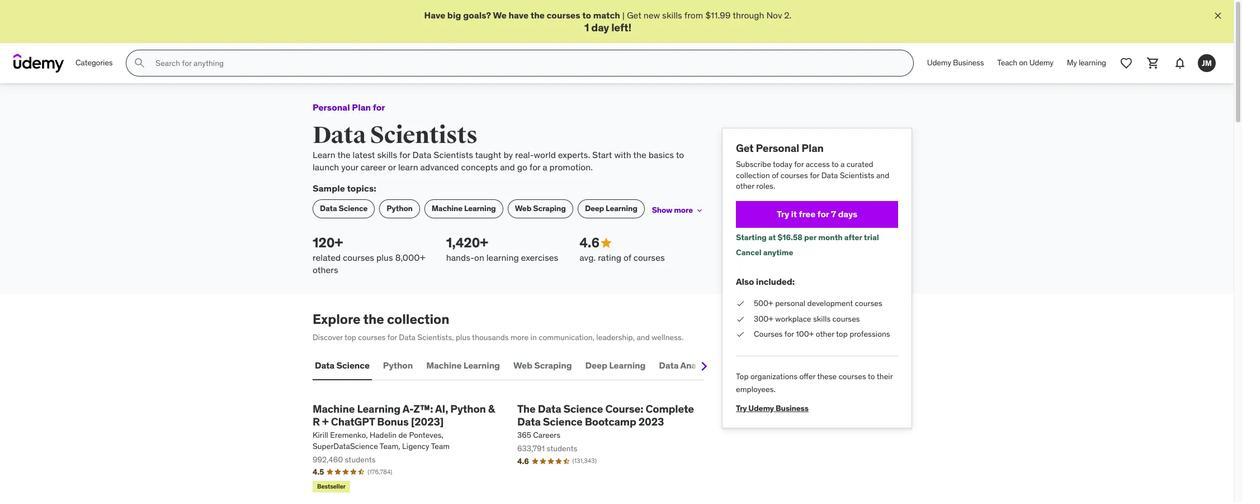 Task type: locate. For each thing, give the bounding box(es) containing it.
scraping for the web scraping link
[[533, 204, 566, 214]]

complete
[[646, 403, 694, 416]]

(131,343)
[[573, 458, 597, 466]]

a inside learn the latest skills for data scientists taught by real-world experts. start with the basics to launch your career or learn advanced concepts and go for a promotion.
[[543, 162, 547, 173]]

on down 1,420+
[[474, 252, 484, 263]]

0 vertical spatial python
[[387, 204, 413, 214]]

2 vertical spatial python
[[450, 403, 486, 416]]

0 horizontal spatial 4.6
[[517, 457, 529, 467]]

of down today
[[772, 170, 779, 180]]

concepts
[[461, 162, 498, 173]]

deep inside button
[[585, 360, 607, 372]]

1 horizontal spatial 4.6
[[580, 234, 600, 252]]

learning up hadelin
[[357, 403, 401, 416]]

courses right these
[[839, 372, 866, 382]]

others
[[313, 265, 338, 276]]

skills inside learn the latest skills for data scientists taught by real-world experts. start with the basics to launch your career or learn advanced concepts and go for a promotion.
[[377, 149, 397, 160]]

0 horizontal spatial more
[[511, 333, 529, 343]]

0 vertical spatial other
[[736, 181, 755, 191]]

176784 reviews element
[[368, 469, 392, 477]]

try down employees. on the right of the page
[[736, 404, 747, 414]]

learning down leadership,
[[609, 360, 646, 372]]

0 vertical spatial web scraping
[[515, 204, 566, 214]]

data inside data science 'link'
[[320, 204, 337, 214]]

get right "|"
[[627, 10, 642, 21]]

to right "basics" at the top right of the page
[[676, 149, 684, 160]]

1 vertical spatial python
[[383, 360, 413, 372]]

data down sample
[[320, 204, 337, 214]]

trial
[[864, 233, 879, 243]]

data down access
[[822, 170, 838, 180]]

courses right rating
[[634, 252, 665, 263]]

0 horizontal spatial xsmall image
[[695, 206, 704, 215]]

anytime
[[763, 248, 794, 258]]

students down careers
[[547, 444, 578, 454]]

2 xsmall image from the top
[[736, 330, 745, 341]]

learning inside "1,420+ hands-on learning exercises"
[[487, 252, 519, 263]]

python down or
[[387, 204, 413, 214]]

1 vertical spatial business
[[776, 404, 809, 414]]

bootcamp
[[585, 415, 636, 429]]

1 vertical spatial other
[[816, 330, 834, 340]]

the inside explore the collection discover top courses for data scientists, plus thousands more in communication, leadership, and wellness.
[[363, 311, 384, 329]]

1 horizontal spatial business
[[953, 58, 984, 68]]

learning left exercises
[[487, 252, 519, 263]]

500+
[[754, 299, 773, 309]]

skills right new
[[662, 10, 682, 21]]

machine learning a-z™: ai, python & r + chatgpt bonus [2023] link
[[313, 403, 500, 429]]

scientists up 'advanced'
[[434, 149, 473, 160]]

web for the web scraping link
[[515, 204, 532, 214]]

data science inside button
[[315, 360, 370, 372]]

show more button
[[652, 200, 704, 222]]

and inside learn the latest skills for data scientists taught by real-world experts. start with the basics to launch your career or learn advanced concepts and go for a promotion.
[[500, 162, 515, 173]]

scraping down promotion.
[[533, 204, 566, 214]]

1 horizontal spatial personal
[[756, 142, 800, 155]]

a down world
[[543, 162, 547, 173]]

python left &
[[450, 403, 486, 416]]

courses down today
[[781, 170, 808, 180]]

courses inside top organizations offer these courses to their employees.
[[839, 372, 866, 382]]

scraping
[[533, 204, 566, 214], [534, 360, 572, 372]]

0 vertical spatial on
[[1019, 58, 1028, 68]]

more inside explore the collection discover top courses for data scientists, plus thousands more in communication, leadership, and wellness.
[[511, 333, 529, 343]]

0 horizontal spatial get
[[627, 10, 642, 21]]

1 horizontal spatial of
[[772, 170, 779, 180]]

data
[[313, 121, 366, 150], [413, 149, 432, 160], [822, 170, 838, 180], [320, 204, 337, 214], [399, 333, 416, 343], [315, 360, 335, 372], [659, 360, 679, 372], [538, 403, 561, 416], [517, 415, 541, 429]]

business left teach
[[953, 58, 984, 68]]

machine learning down thousands
[[426, 360, 500, 372]]

learning up the medium "image"
[[606, 204, 638, 214]]

go
[[517, 162, 527, 173]]

deep down leadership,
[[585, 360, 607, 372]]

machine up kirill
[[313, 403, 355, 416]]

deep learning inside button
[[585, 360, 646, 372]]

0 horizontal spatial skills
[[377, 149, 397, 160]]

of right rating
[[624, 252, 631, 263]]

1 vertical spatial skills
[[377, 149, 397, 160]]

for
[[373, 102, 385, 113], [399, 149, 410, 160], [794, 159, 804, 169], [530, 162, 541, 173], [810, 170, 820, 180], [818, 209, 829, 220], [785, 330, 794, 340], [388, 333, 397, 343]]

learning up 1,420+
[[464, 204, 496, 214]]

machine inside button
[[426, 360, 462, 372]]

top
[[736, 372, 749, 382]]

0 vertical spatial xsmall image
[[695, 206, 704, 215]]

xsmall image inside show more 'button'
[[695, 206, 704, 215]]

machine learning for machine learning button
[[426, 360, 500, 372]]

deep up the medium "image"
[[585, 204, 604, 214]]

0 horizontal spatial personal
[[313, 102, 350, 113]]

data inside the get personal plan subscribe today for access to a curated collection of courses for data scientists and other roles.
[[822, 170, 838, 180]]

1 horizontal spatial and
[[637, 333, 650, 343]]

get up the "subscribe"
[[736, 142, 754, 155]]

120+ related courses plus 8,000+ others
[[313, 234, 425, 276]]

1 vertical spatial learning
[[487, 252, 519, 263]]

data science
[[320, 204, 368, 214], [315, 360, 370, 372]]

other inside the get personal plan subscribe today for access to a curated collection of courses for data scientists and other roles.
[[736, 181, 755, 191]]

data science down "sample topics:"
[[320, 204, 368, 214]]

0 horizontal spatial learning
[[487, 252, 519, 263]]

python for python link
[[387, 204, 413, 214]]

1 horizontal spatial learning
[[1079, 58, 1106, 68]]

topics:
[[347, 183, 376, 194]]

0 vertical spatial machine
[[432, 204, 463, 214]]

web inside web scraping button
[[513, 360, 532, 372]]

learning inside machine learning a-z™: ai, python & r + chatgpt bonus [2023] kirill eremenko, hadelin de ponteves, superdatascience team, ligency team 992,460 students
[[357, 403, 401, 416]]

0 horizontal spatial students
[[345, 455, 376, 465]]

1 vertical spatial data science
[[315, 360, 370, 372]]

0 horizontal spatial collection
[[387, 311, 449, 329]]

machine learning up 1,420+
[[432, 204, 496, 214]]

try for try udemy business
[[736, 404, 747, 414]]

0 horizontal spatial try
[[736, 404, 747, 414]]

2.
[[784, 10, 792, 21]]

data analysis button
[[657, 353, 717, 380]]

2 horizontal spatial skills
[[813, 314, 831, 324]]

0 horizontal spatial plan
[[352, 102, 371, 113]]

0 vertical spatial 4.6
[[580, 234, 600, 252]]

1 horizontal spatial plan
[[802, 142, 824, 155]]

to up 1
[[582, 10, 591, 21]]

machine for machine learning link
[[432, 204, 463, 214]]

explore the collection discover top courses for data scientists, plus thousands more in communication, leadership, and wellness.
[[313, 311, 684, 343]]

real-
[[515, 149, 534, 160]]

next image
[[695, 358, 713, 376]]

web down in
[[513, 360, 532, 372]]

1 horizontal spatial other
[[816, 330, 834, 340]]

students inside machine learning a-z™: ai, python & r + chatgpt bonus [2023] kirill eremenko, hadelin de ponteves, superdatascience team, ligency team 992,460 students
[[345, 455, 376, 465]]

ligency
[[402, 442, 429, 452]]

0 vertical spatial plus
[[376, 252, 393, 263]]

0 vertical spatial get
[[627, 10, 642, 21]]

learning for deep learning link
[[606, 204, 638, 214]]

0 vertical spatial machine learning
[[432, 204, 496, 214]]

scraping inside the web scraping link
[[533, 204, 566, 214]]

[2023]
[[411, 415, 444, 429]]

courses inside 120+ related courses plus 8,000+ others
[[343, 252, 374, 263]]

0 vertical spatial of
[[772, 170, 779, 180]]

python button
[[381, 353, 415, 380]]

get
[[627, 10, 642, 21], [736, 142, 754, 155]]

starting at $16.58 per month after trial cancel anytime
[[736, 233, 879, 258]]

1 horizontal spatial plus
[[456, 333, 470, 343]]

plus inside 120+ related courses plus 8,000+ others
[[376, 252, 393, 263]]

scraping down communication,
[[534, 360, 572, 372]]

1 vertical spatial plan
[[802, 142, 824, 155]]

machine learning inside button
[[426, 360, 500, 372]]

(176,784)
[[368, 469, 392, 476]]

4.6 up avg.
[[580, 234, 600, 252]]

get inside have big goals? we have the courses to match | get new skills from $11.99 through nov 2. 1 day left!
[[627, 10, 642, 21]]

data science inside 'link'
[[320, 204, 368, 214]]

web scraping button
[[511, 353, 574, 380]]

more left in
[[511, 333, 529, 343]]

students down superdatascience
[[345, 455, 376, 465]]

world
[[534, 149, 556, 160]]

1 vertical spatial web
[[513, 360, 532, 372]]

nov
[[767, 10, 782, 21]]

udemy business
[[927, 58, 984, 68]]

z™:
[[414, 403, 433, 416]]

0 vertical spatial xsmall image
[[736, 299, 745, 310]]

teach on udemy
[[998, 58, 1054, 68]]

machine learning button
[[424, 353, 502, 380]]

1 vertical spatial try
[[736, 404, 747, 414]]

collection up scientists,
[[387, 311, 449, 329]]

udemy image
[[13, 54, 64, 73]]

learning down thousands
[[464, 360, 500, 372]]

data down wellness.
[[659, 360, 679, 372]]

machine down scientists,
[[426, 360, 462, 372]]

learning right my
[[1079, 58, 1106, 68]]

more right show
[[674, 205, 693, 216]]

1 vertical spatial get
[[736, 142, 754, 155]]

for up data scientists
[[373, 102, 385, 113]]

0 horizontal spatial a
[[543, 162, 547, 173]]

submit search image
[[133, 57, 147, 70]]

try left it
[[777, 209, 789, 220]]

1 horizontal spatial try
[[777, 209, 789, 220]]

for inside explore the collection discover top courses for data scientists, plus thousands more in communication, leadership, and wellness.
[[388, 333, 397, 343]]

data up learn
[[413, 149, 432, 160]]

skills up or
[[377, 149, 397, 160]]

to inside learn the latest skills for data scientists taught by real-world experts. start with the basics to launch your career or learn advanced concepts and go for a promotion.
[[676, 149, 684, 160]]

deep learning up the medium "image"
[[585, 204, 638, 214]]

courses for 100+ other top professions
[[754, 330, 890, 340]]

1 vertical spatial students
[[345, 455, 376, 465]]

2 vertical spatial skills
[[813, 314, 831, 324]]

top left professions
[[836, 330, 848, 340]]

plan up access
[[802, 142, 824, 155]]

data inside explore the collection discover top courses for data scientists, plus thousands more in communication, leadership, and wellness.
[[399, 333, 416, 343]]

0 vertical spatial collection
[[736, 170, 770, 180]]

0 vertical spatial deep
[[585, 204, 604, 214]]

0 vertical spatial plan
[[352, 102, 371, 113]]

your
[[341, 162, 359, 173]]

teach on udemy link
[[991, 50, 1060, 77]]

xsmall image left 300+
[[736, 314, 745, 325]]

for up "python" button
[[388, 333, 397, 343]]

0 vertical spatial web
[[515, 204, 532, 214]]

1 vertical spatial deep learning
[[585, 360, 646, 372]]

web scraping down in
[[513, 360, 572, 372]]

try udemy business link
[[736, 396, 809, 414]]

wishlist image
[[1120, 57, 1133, 70]]

131343 reviews element
[[573, 458, 597, 466]]

personal up learn
[[313, 102, 350, 113]]

0 horizontal spatial plus
[[376, 252, 393, 263]]

udemy
[[927, 58, 951, 68], [1030, 58, 1054, 68], [749, 404, 774, 414]]

1 vertical spatial machine
[[426, 360, 462, 372]]

0 horizontal spatial top
[[345, 333, 356, 343]]

analysis
[[680, 360, 715, 372]]

data science down discover
[[315, 360, 370, 372]]

1 vertical spatial plus
[[456, 333, 470, 343]]

$16.58
[[778, 233, 803, 243]]

top right discover
[[345, 333, 356, 343]]

courses up "python" button
[[358, 333, 386, 343]]

scientists down curated
[[840, 170, 875, 180]]

xsmall image left courses
[[736, 330, 745, 341]]

on inside "1,420+ hands-on learning exercises"
[[474, 252, 484, 263]]

1 vertical spatial personal
[[756, 142, 800, 155]]

machine
[[432, 204, 463, 214], [426, 360, 462, 372], [313, 403, 355, 416]]

1 vertical spatial xsmall image
[[736, 330, 745, 341]]

skills up courses for 100+ other top professions
[[813, 314, 831, 324]]

science down topics:
[[339, 204, 368, 214]]

my learning link
[[1060, 50, 1113, 77]]

1 horizontal spatial top
[[836, 330, 848, 340]]

0 vertical spatial try
[[777, 209, 789, 220]]

learning
[[1079, 58, 1106, 68], [487, 252, 519, 263]]

633,791
[[517, 444, 545, 454]]

ponteves,
[[409, 431, 444, 441]]

courses down the development
[[833, 314, 860, 324]]

1 horizontal spatial collection
[[736, 170, 770, 180]]

scientists up learn
[[370, 121, 478, 150]]

1 horizontal spatial students
[[547, 444, 578, 454]]

the
[[517, 403, 536, 416]]

jm
[[1202, 58, 1212, 68]]

hadelin
[[370, 431, 397, 441]]

top inside explore the collection discover top courses for data scientists, plus thousands more in communication, leadership, and wellness.
[[345, 333, 356, 343]]

1 horizontal spatial skills
[[662, 10, 682, 21]]

a left curated
[[841, 159, 845, 169]]

deep for deep learning button
[[585, 360, 607, 372]]

show more
[[652, 205, 693, 216]]

to right access
[[832, 159, 839, 169]]

course:
[[605, 403, 643, 416]]

to left their
[[868, 372, 875, 382]]

science down discover
[[336, 360, 370, 372]]

web scraping inside web scraping button
[[513, 360, 572, 372]]

a inside the get personal plan subscribe today for access to a curated collection of courses for data scientists and other roles.
[[841, 159, 845, 169]]

4.6
[[580, 234, 600, 252], [517, 457, 529, 467]]

python
[[387, 204, 413, 214], [383, 360, 413, 372], [450, 403, 486, 416]]

top organizations offer these courses to their employees.
[[736, 372, 893, 395]]

0 vertical spatial more
[[674, 205, 693, 216]]

machine up 1,420+
[[432, 204, 463, 214]]

plus left thousands
[[456, 333, 470, 343]]

plus left 8,000+
[[376, 252, 393, 263]]

the right explore
[[363, 311, 384, 329]]

machine for machine learning button
[[426, 360, 462, 372]]

free
[[799, 209, 816, 220]]

data up 365 at the bottom left of page
[[517, 415, 541, 429]]

latest
[[353, 149, 375, 160]]

collection down the "subscribe"
[[736, 170, 770, 180]]

0 vertical spatial deep learning
[[585, 204, 638, 214]]

leadership,
[[596, 333, 635, 343]]

2 vertical spatial machine
[[313, 403, 355, 416]]

0 vertical spatial skills
[[662, 10, 682, 21]]

1 vertical spatial of
[[624, 252, 631, 263]]

personal up today
[[756, 142, 800, 155]]

1 vertical spatial scraping
[[534, 360, 572, 372]]

jm link
[[1194, 50, 1221, 77]]

courses left match
[[547, 10, 580, 21]]

plan up data scientists
[[352, 102, 371, 113]]

data down personal plan for
[[313, 121, 366, 150]]

xsmall image
[[695, 206, 704, 215], [736, 314, 745, 325]]

deep for deep learning link
[[585, 204, 604, 214]]

1 vertical spatial web scraping
[[513, 360, 572, 372]]

career
[[361, 162, 386, 173]]

0 vertical spatial data science
[[320, 204, 368, 214]]

web down go on the top left
[[515, 204, 532, 214]]

udemy business link
[[921, 50, 991, 77]]

for up learn
[[399, 149, 410, 160]]

deep learning for deep learning link
[[585, 204, 638, 214]]

for down access
[[810, 170, 820, 180]]

0 vertical spatial personal
[[313, 102, 350, 113]]

after
[[845, 233, 862, 243]]

more
[[674, 205, 693, 216], [511, 333, 529, 343]]

of inside the get personal plan subscribe today for access to a curated collection of courses for data scientists and other roles.
[[772, 170, 779, 180]]

personal
[[313, 102, 350, 113], [756, 142, 800, 155]]

science
[[339, 204, 368, 214], [336, 360, 370, 372], [564, 403, 603, 416], [543, 415, 583, 429]]

1 horizontal spatial more
[[674, 205, 693, 216]]

Search for anything text field
[[153, 54, 900, 73]]

data left scientists,
[[399, 333, 416, 343]]

xsmall image right show more
[[695, 206, 704, 215]]

learning for machine learning button
[[464, 360, 500, 372]]

python inside button
[[383, 360, 413, 372]]

1 vertical spatial on
[[474, 252, 484, 263]]

1 vertical spatial xsmall image
[[736, 314, 745, 325]]

web scraping down go on the top left
[[515, 204, 566, 214]]

data scientists
[[313, 121, 478, 150]]

scraping inside web scraping button
[[534, 360, 572, 372]]

professions
[[850, 330, 890, 340]]

big
[[447, 10, 461, 21]]

2 horizontal spatial udemy
[[1030, 58, 1054, 68]]

other right the "100+"
[[816, 330, 834, 340]]

medium image
[[600, 237, 613, 250]]

0 vertical spatial students
[[547, 444, 578, 454]]

personal inside the get personal plan subscribe today for access to a curated collection of courses for data scientists and other roles.
[[756, 142, 800, 155]]

python for "python" button
[[383, 360, 413, 372]]

python up a-
[[383, 360, 413, 372]]

other left roles.
[[736, 181, 755, 191]]

0 vertical spatial scraping
[[533, 204, 566, 214]]

data down discover
[[315, 360, 335, 372]]

on right teach
[[1019, 58, 1028, 68]]

curated
[[847, 159, 874, 169]]

1 vertical spatial more
[[511, 333, 529, 343]]

0 horizontal spatial on
[[474, 252, 484, 263]]

1 horizontal spatial get
[[736, 142, 754, 155]]

2 horizontal spatial and
[[877, 170, 890, 180]]

1 vertical spatial collection
[[387, 311, 449, 329]]

courses right related
[[343, 252, 374, 263]]

advanced
[[420, 162, 459, 173]]

1 vertical spatial deep
[[585, 360, 607, 372]]

1 vertical spatial machine learning
[[426, 360, 500, 372]]

4.6 down 633,791
[[517, 457, 529, 467]]

learning for machine learning link
[[464, 204, 496, 214]]

science left course:
[[564, 403, 603, 416]]

1 xsmall image from the top
[[736, 299, 745, 310]]

1 horizontal spatial a
[[841, 159, 845, 169]]

0 horizontal spatial and
[[500, 162, 515, 173]]

0 horizontal spatial other
[[736, 181, 755, 191]]

xsmall image
[[736, 299, 745, 310], [736, 330, 745, 341]]

have
[[509, 10, 529, 21]]

business down top organizations offer these courses to their employees.
[[776, 404, 809, 414]]

more inside 'button'
[[674, 205, 693, 216]]

data science for data science 'link'
[[320, 204, 368, 214]]



Task type: vqa. For each thing, say whether or not it's contained in the screenshot.
for
yes



Task type: describe. For each thing, give the bounding box(es) containing it.
also included:
[[736, 276, 795, 287]]

learn
[[398, 162, 418, 173]]

avg.
[[580, 252, 596, 263]]

skills inside have big goals? we have the courses to match | get new skills from $11.99 through nov 2. 1 day left!
[[662, 10, 682, 21]]

shopping cart with 0 items image
[[1147, 57, 1160, 70]]

0 horizontal spatial udemy
[[749, 404, 774, 414]]

close image
[[1213, 10, 1224, 21]]

scientists inside the get personal plan subscribe today for access to a curated collection of courses for data scientists and other roles.
[[840, 170, 875, 180]]

data right the
[[538, 403, 561, 416]]

per
[[804, 233, 817, 243]]

for left 7
[[818, 209, 829, 220]]

it
[[791, 209, 797, 220]]

by
[[504, 149, 513, 160]]

1 vertical spatial 4.6
[[517, 457, 529, 467]]

chatgpt
[[331, 415, 375, 429]]

120+
[[313, 234, 343, 252]]

learn
[[313, 149, 335, 160]]

plus inside explore the collection discover top courses for data scientists, plus thousands more in communication, leadership, and wellness.
[[456, 333, 470, 343]]

1 horizontal spatial on
[[1019, 58, 1028, 68]]

tab navigation element
[[313, 353, 718, 381]]

365
[[517, 431, 531, 441]]

month
[[818, 233, 843, 243]]

deep learning link
[[578, 200, 645, 219]]

the data science course: complete data science bootcamp 2023 365 careers 633,791 students
[[517, 403, 694, 454]]

1,420+ hands-on learning exercises
[[446, 234, 558, 263]]

courses inside have big goals? we have the courses to match | get new skills from $11.99 through nov 2. 1 day left!
[[547, 10, 580, 21]]

discover
[[313, 333, 343, 343]]

match
[[593, 10, 620, 21]]

communication,
[[539, 333, 595, 343]]

scraping for web scraping button
[[534, 360, 572, 372]]

at
[[769, 233, 776, 243]]

try it free for 7 days
[[777, 209, 858, 220]]

taught
[[475, 149, 502, 160]]

deep learning for deep learning button
[[585, 360, 646, 372]]

explore
[[313, 311, 360, 329]]

or
[[388, 162, 396, 173]]

0 vertical spatial learning
[[1079, 58, 1106, 68]]

basics
[[649, 149, 674, 160]]

to inside have big goals? we have the courses to match | get new skills from $11.99 through nov 2. 1 day left!
[[582, 10, 591, 21]]

a-
[[403, 403, 414, 416]]

try udemy business
[[736, 404, 809, 414]]

to inside the get personal plan subscribe today for access to a curated collection of courses for data scientists and other roles.
[[832, 159, 839, 169]]

500+ personal development courses
[[754, 299, 883, 309]]

the inside have big goals? we have the courses to match | get new skills from $11.99 through nov 2. 1 day left!
[[531, 10, 545, 21]]

rating
[[598, 252, 621, 263]]

for right go on the top left
[[530, 162, 541, 173]]

web for web scraping button
[[513, 360, 532, 372]]

plan inside the get personal plan subscribe today for access to a curated collection of courses for data scientists and other roles.
[[802, 142, 824, 155]]

1
[[585, 21, 589, 34]]

try for try it free for 7 days
[[777, 209, 789, 220]]

machine inside machine learning a-z™: ai, python & r + chatgpt bonus [2023] kirill eremenko, hadelin de ponteves, superdatascience team, ligency team 992,460 students
[[313, 403, 355, 416]]

1 horizontal spatial xsmall image
[[736, 314, 745, 325]]

notifications image
[[1174, 57, 1187, 70]]

0 horizontal spatial business
[[776, 404, 809, 414]]

team
[[431, 442, 450, 452]]

for right today
[[794, 159, 804, 169]]

xsmall image for 500+
[[736, 299, 745, 310]]

with
[[614, 149, 631, 160]]

1 horizontal spatial udemy
[[927, 58, 951, 68]]

development
[[807, 299, 853, 309]]

in
[[531, 333, 537, 343]]

4.5
[[313, 468, 324, 478]]

superdatascience
[[313, 442, 378, 452]]

to inside top organizations offer these courses to their employees.
[[868, 372, 875, 382]]

their
[[877, 372, 893, 382]]

top for collection
[[345, 333, 356, 343]]

ai,
[[435, 403, 448, 416]]

data science for data science button
[[315, 360, 370, 372]]

science up careers
[[543, 415, 583, 429]]

roles.
[[756, 181, 775, 191]]

goals?
[[463, 10, 491, 21]]

science inside button
[[336, 360, 370, 372]]

science inside 'link'
[[339, 204, 368, 214]]

left!
[[611, 21, 632, 34]]

promotion.
[[550, 162, 593, 173]]

collection inside explore the collection discover top courses for data scientists, plus thousands more in communication, leadership, and wellness.
[[387, 311, 449, 329]]

these
[[817, 372, 837, 382]]

web scraping for web scraping button
[[513, 360, 572, 372]]

learning for deep learning button
[[609, 360, 646, 372]]

python inside machine learning a-z™: ai, python & r + chatgpt bonus [2023] kirill eremenko, hadelin de ponteves, superdatascience team, ligency team 992,460 students
[[450, 403, 486, 416]]

included:
[[756, 276, 795, 287]]

new
[[644, 10, 660, 21]]

cancel
[[736, 248, 762, 258]]

bestseller
[[317, 483, 346, 491]]

workplace
[[775, 314, 811, 324]]

for left the "100+"
[[785, 330, 794, 340]]

courses inside explore the collection discover top courses for data scientists, plus thousands more in communication, leadership, and wellness.
[[358, 333, 386, 343]]

also
[[736, 276, 754, 287]]

collection inside the get personal plan subscribe today for access to a curated collection of courses for data scientists and other roles.
[[736, 170, 770, 180]]

sample topics:
[[313, 183, 376, 194]]

+
[[322, 415, 329, 429]]

|
[[623, 10, 625, 21]]

the right with
[[633, 149, 647, 160]]

xsmall image for courses
[[736, 330, 745, 341]]

top for 100+
[[836, 330, 848, 340]]

starting
[[736, 233, 767, 243]]

my learning
[[1067, 58, 1106, 68]]

data inside learn the latest skills for data scientists taught by real-world experts. start with the basics to launch your career or learn advanced concepts and go for a promotion.
[[413, 149, 432, 160]]

hands-
[[446, 252, 474, 263]]

courses up professions
[[855, 299, 883, 309]]

7
[[831, 209, 836, 220]]

&
[[488, 403, 495, 416]]

have
[[424, 10, 445, 21]]

my
[[1067, 58, 1077, 68]]

machine learning for machine learning link
[[432, 204, 496, 214]]

and inside the get personal plan subscribe today for access to a curated collection of courses for data scientists and other roles.
[[877, 170, 890, 180]]

days
[[838, 209, 858, 220]]

subscribe
[[736, 159, 771, 169]]

eremenko,
[[330, 431, 368, 441]]

experts.
[[558, 149, 590, 160]]

learn the latest skills for data scientists taught by real-world experts. start with the basics to launch your career or learn advanced concepts and go for a promotion.
[[313, 149, 684, 173]]

get inside the get personal plan subscribe today for access to a curated collection of courses for data scientists and other roles.
[[736, 142, 754, 155]]

data inside data science button
[[315, 360, 335, 372]]

992,460
[[313, 455, 343, 465]]

categories
[[76, 58, 113, 68]]

web scraping for the web scraping link
[[515, 204, 566, 214]]

scientists inside learn the latest skills for data scientists taught by real-world experts. start with the basics to launch your career or learn advanced concepts and go for a promotion.
[[434, 149, 473, 160]]

today
[[773, 159, 793, 169]]

personal
[[775, 299, 806, 309]]

100+
[[796, 330, 814, 340]]

show
[[652, 205, 673, 216]]

organizations
[[751, 372, 798, 382]]

through
[[733, 10, 764, 21]]

python link
[[379, 200, 420, 219]]

and inside explore the collection discover top courses for data scientists, plus thousands more in communication, leadership, and wellness.
[[637, 333, 650, 343]]

courses inside the get personal plan subscribe today for access to a curated collection of courses for data scientists and other roles.
[[781, 170, 808, 180]]

students inside the data science course: complete data science bootcamp 2023 365 careers 633,791 students
[[547, 444, 578, 454]]

wellness.
[[652, 333, 684, 343]]

careers
[[533, 431, 561, 441]]

$11.99
[[705, 10, 731, 21]]

data science link
[[313, 200, 375, 219]]

web scraping link
[[508, 200, 573, 219]]

deep learning button
[[583, 353, 648, 380]]

from
[[685, 10, 703, 21]]

data inside data analysis button
[[659, 360, 679, 372]]

0 vertical spatial business
[[953, 58, 984, 68]]

teach
[[998, 58, 1018, 68]]

personal plan for
[[313, 102, 385, 113]]

0 horizontal spatial of
[[624, 252, 631, 263]]

300+
[[754, 314, 774, 324]]

the up your
[[337, 149, 351, 160]]

2023
[[639, 415, 664, 429]]



